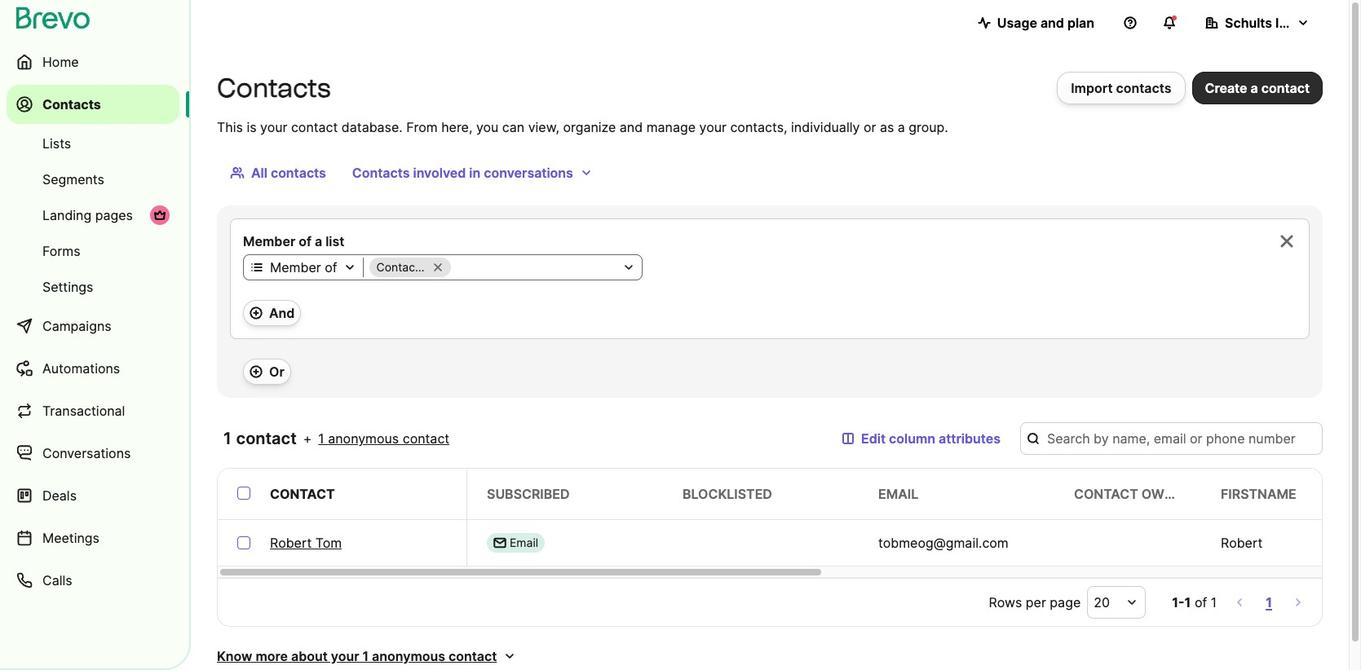Task type: vqa. For each thing, say whether or not it's contained in the screenshot.
how for Confirmation
no



Task type: describe. For each thing, give the bounding box(es) containing it.
transactional link
[[7, 391, 179, 431]]

deals
[[42, 488, 77, 504]]

campaigns link
[[7, 307, 179, 346]]

campaigns
[[42, 318, 111, 334]]

import contacts button
[[1057, 72, 1185, 104]]

1 anonymous contact link
[[318, 429, 449, 449]]

segments link
[[7, 163, 179, 196]]

meetings link
[[7, 519, 179, 558]]

about
[[291, 648, 328, 665]]

2 vertical spatial of
[[1195, 595, 1207, 611]]

know more about your 1 anonymous contact
[[217, 648, 497, 665]]

you
[[476, 119, 499, 135]]

from
[[406, 119, 438, 135]]

calls
[[42, 573, 72, 589]]

group.
[[909, 119, 948, 135]]

and button
[[243, 300, 301, 326]]

in
[[469, 165, 481, 181]]

can
[[502, 119, 525, 135]]

manage
[[646, 119, 696, 135]]

0 horizontal spatial contacts
[[42, 96, 101, 113]]

20
[[1094, 595, 1110, 611]]

0 horizontal spatial your
[[260, 119, 287, 135]]

schults inc button
[[1192, 7, 1323, 39]]

deals link
[[7, 476, 179, 515]]

1 right about
[[362, 648, 369, 665]]

landing pages
[[42, 207, 133, 223]]

1 right 1-
[[1211, 595, 1217, 611]]

Search by name, email or phone number search field
[[1020, 422, 1323, 455]]

2 horizontal spatial your
[[699, 119, 727, 135]]

and
[[269, 305, 295, 321]]

member of
[[270, 259, 337, 276]]

here,
[[441, 119, 473, 135]]

import
[[1071, 80, 1113, 96]]

landing
[[42, 207, 92, 223]]

or
[[269, 364, 284, 380]]

conversations
[[42, 445, 131, 462]]

member for member of a list
[[243, 233, 295, 250]]

member for member of
[[270, 259, 321, 276]]

individually
[[791, 119, 860, 135]]

schults
[[1225, 15, 1272, 31]]

or
[[864, 119, 876, 135]]

all contacts
[[251, 165, 326, 181]]

forms
[[42, 243, 80, 259]]

contacts involved in conversations
[[352, 165, 573, 181]]

a inside create a contact button
[[1251, 80, 1258, 96]]

create a contact
[[1205, 80, 1310, 96]]

plan
[[1067, 15, 1094, 31]]

list
[[326, 233, 344, 250]]

contacts inside button
[[352, 165, 410, 181]]

organize
[[563, 119, 616, 135]]

lists
[[42, 135, 71, 152]]

1 vertical spatial a
[[898, 119, 905, 135]]

firstname
[[1221, 486, 1297, 502]]

calls link
[[7, 561, 179, 600]]

left___rvooi image
[[153, 209, 166, 222]]

or button
[[243, 359, 291, 385]]

robert tom link
[[270, 533, 342, 553]]

20 button
[[1087, 586, 1146, 619]]

settings link
[[7, 271, 179, 303]]

contact owner
[[1074, 486, 1191, 502]]

more
[[256, 648, 288, 665]]

is
[[247, 119, 257, 135]]

column
[[889, 431, 936, 447]]

+
[[303, 431, 312, 447]]

1 left +
[[223, 429, 232, 449]]

contacts involved in conversations button
[[339, 157, 606, 189]]

all
[[251, 165, 267, 181]]

member of a list
[[243, 233, 344, 250]]

anonymous inside know more about your 1 anonymous contact link
[[372, 648, 445, 665]]

attributes
[[939, 431, 1001, 447]]

settings
[[42, 279, 93, 295]]

view,
[[528, 119, 559, 135]]

rows
[[989, 595, 1022, 611]]



Task type: locate. For each thing, give the bounding box(es) containing it.
1
[[223, 429, 232, 449], [318, 431, 324, 447], [1185, 595, 1191, 611], [1211, 595, 1217, 611], [1266, 595, 1272, 611], [362, 648, 369, 665]]

1 vertical spatial and
[[620, 119, 643, 135]]

subscribed
[[487, 486, 570, 502]]

1 button
[[1263, 591, 1276, 614]]

0 vertical spatial contacts
[[1116, 80, 1172, 96]]

per
[[1026, 595, 1046, 611]]

of down list
[[325, 259, 337, 276]]

usage
[[997, 15, 1037, 31]]

lists link
[[7, 127, 179, 160]]

conversations
[[484, 165, 573, 181]]

robert for robert tom
[[270, 535, 312, 551]]

contacts down database.
[[352, 165, 410, 181]]

1 horizontal spatial your
[[331, 648, 359, 665]]

home
[[42, 54, 79, 70]]

1 horizontal spatial contacts
[[217, 73, 331, 104]]

left___c25ys image
[[493, 537, 506, 550]]

1-
[[1172, 595, 1185, 611]]

0 horizontal spatial robert
[[270, 535, 312, 551]]

robert tom
[[270, 535, 342, 551]]

2 horizontal spatial contacts
[[352, 165, 410, 181]]

your
[[260, 119, 287, 135], [699, 119, 727, 135], [331, 648, 359, 665]]

1 contact from the left
[[270, 486, 335, 502]]

robert down firstname
[[1221, 535, 1263, 551]]

member inside "button"
[[270, 259, 321, 276]]

segments
[[42, 171, 104, 188]]

0 horizontal spatial of
[[299, 233, 312, 250]]

robert left tom
[[270, 535, 312, 551]]

of inside "button"
[[325, 259, 337, 276]]

contacts for import contacts
[[1116, 80, 1172, 96]]

email
[[510, 536, 538, 550]]

home link
[[7, 42, 179, 82]]

2 contact from the left
[[1074, 486, 1138, 502]]

contacts right all
[[271, 165, 326, 181]]

email
[[878, 486, 919, 502]]

contact inside 1 contact + 1 anonymous contact
[[403, 431, 449, 447]]

1 vertical spatial member
[[270, 259, 321, 276]]

1 right "1-1 of 1"
[[1266, 595, 1272, 611]]

a
[[1251, 80, 1258, 96], [898, 119, 905, 135], [315, 233, 322, 250]]

contacts
[[217, 73, 331, 104], [42, 96, 101, 113], [352, 165, 410, 181]]

contact for contact
[[270, 486, 335, 502]]

1 horizontal spatial of
[[325, 259, 337, 276]]

1 horizontal spatial contacts
[[1116, 80, 1172, 96]]

1 inside 'button'
[[1266, 595, 1272, 611]]

contact inside button
[[1261, 80, 1310, 96]]

contacts up lists
[[42, 96, 101, 113]]

your right "manage"
[[699, 119, 727, 135]]

0 horizontal spatial and
[[620, 119, 643, 135]]

a right as in the top right of the page
[[898, 119, 905, 135]]

0 vertical spatial of
[[299, 233, 312, 250]]

usage and plan button
[[965, 7, 1108, 39]]

and inside usage and plan button
[[1041, 15, 1064, 31]]

2 vertical spatial a
[[315, 233, 322, 250]]

robert
[[270, 535, 312, 551], [1221, 535, 1263, 551]]

member of button
[[244, 258, 363, 277]]

this
[[217, 119, 243, 135]]

contact for contact owner
[[1074, 486, 1138, 502]]

automations link
[[7, 349, 179, 388]]

create
[[1205, 80, 1247, 96]]

a right 'create'
[[1251, 80, 1258, 96]]

contacts,
[[730, 119, 787, 135]]

and left "manage"
[[620, 119, 643, 135]]

of right 1-
[[1195, 595, 1207, 611]]

1-1 of 1
[[1172, 595, 1217, 611]]

1 vertical spatial anonymous
[[372, 648, 445, 665]]

1 vertical spatial of
[[325, 259, 337, 276]]

1 vertical spatial contacts
[[271, 165, 326, 181]]

schults inc
[[1225, 15, 1295, 31]]

contacts right "import"
[[1116, 80, 1172, 96]]

import contacts
[[1071, 80, 1172, 96]]

pages
[[95, 207, 133, 223]]

contacts inside import contacts button
[[1116, 80, 1172, 96]]

database.
[[342, 119, 403, 135]]

0 horizontal spatial contact
[[270, 486, 335, 502]]

edit column attributes
[[861, 431, 1001, 447]]

member down member of a list
[[270, 259, 321, 276]]

1 robert from the left
[[270, 535, 312, 551]]

1 horizontal spatial robert
[[1221, 535, 1263, 551]]

transactional
[[42, 403, 125, 419]]

2 horizontal spatial a
[[1251, 80, 1258, 96]]

and left plan
[[1041, 15, 1064, 31]]

2 robert from the left
[[1221, 535, 1263, 551]]

all contacts button
[[217, 157, 339, 189]]

contacts
[[1116, 80, 1172, 96], [271, 165, 326, 181]]

blocklisted
[[683, 486, 772, 502]]

1 horizontal spatial a
[[898, 119, 905, 135]]

member
[[243, 233, 295, 250], [270, 259, 321, 276]]

anonymous inside 1 contact + 1 anonymous contact
[[328, 431, 399, 447]]

as
[[880, 119, 894, 135]]

forms link
[[7, 235, 179, 267]]

meetings
[[42, 530, 99, 546]]

know
[[217, 648, 252, 665]]

anonymous
[[328, 431, 399, 447], [372, 648, 445, 665]]

inc
[[1276, 15, 1295, 31]]

edit
[[861, 431, 886, 447]]

page
[[1050, 595, 1081, 611]]

0 horizontal spatial a
[[315, 233, 322, 250]]

owner
[[1142, 486, 1191, 502]]

your right about
[[331, 648, 359, 665]]

know more about your 1 anonymous contact link
[[217, 647, 517, 666]]

1 inside 1 contact + 1 anonymous contact
[[318, 431, 324, 447]]

of for member of a list
[[299, 233, 312, 250]]

0 horizontal spatial contacts
[[271, 165, 326, 181]]

member up member of "button"
[[243, 233, 295, 250]]

0 vertical spatial member
[[243, 233, 295, 250]]

conversations link
[[7, 434, 179, 473]]

tobmeog@gmail.com
[[878, 535, 1009, 551]]

2 horizontal spatial of
[[1195, 595, 1207, 611]]

0 vertical spatial and
[[1041, 15, 1064, 31]]

rows per page
[[989, 595, 1081, 611]]

1 right 20 popup button
[[1185, 595, 1191, 611]]

automations
[[42, 360, 120, 377]]

contacts link
[[7, 85, 179, 124]]

contact left owner
[[1074, 486, 1138, 502]]

of
[[299, 233, 312, 250], [325, 259, 337, 276], [1195, 595, 1207, 611]]

create a contact button
[[1192, 72, 1323, 104]]

landing pages link
[[7, 199, 179, 232]]

a left list
[[315, 233, 322, 250]]

1 horizontal spatial and
[[1041, 15, 1064, 31]]

1 contact + 1 anonymous contact
[[223, 429, 449, 449]]

robert for robert
[[1221, 535, 1263, 551]]

your right the is
[[260, 119, 287, 135]]

1 right +
[[318, 431, 324, 447]]

0 vertical spatial anonymous
[[328, 431, 399, 447]]

contact up robert tom
[[270, 486, 335, 502]]

contacts up the is
[[217, 73, 331, 104]]

contacts for all contacts
[[271, 165, 326, 181]]

involved
[[413, 165, 466, 181]]

of up member of "button"
[[299, 233, 312, 250]]

0 vertical spatial a
[[1251, 80, 1258, 96]]

edit column attributes button
[[829, 422, 1014, 455]]

this is your contact database. from here, you can view, organize and manage your contacts, individually or as a group.
[[217, 119, 948, 135]]

usage and plan
[[997, 15, 1094, 31]]

of for member of
[[325, 259, 337, 276]]

contacts inside all contacts button
[[271, 165, 326, 181]]

tom
[[315, 535, 342, 551]]

contact
[[1261, 80, 1310, 96], [291, 119, 338, 135], [236, 429, 297, 449], [403, 431, 449, 447], [449, 648, 497, 665]]

1 horizontal spatial contact
[[1074, 486, 1138, 502]]



